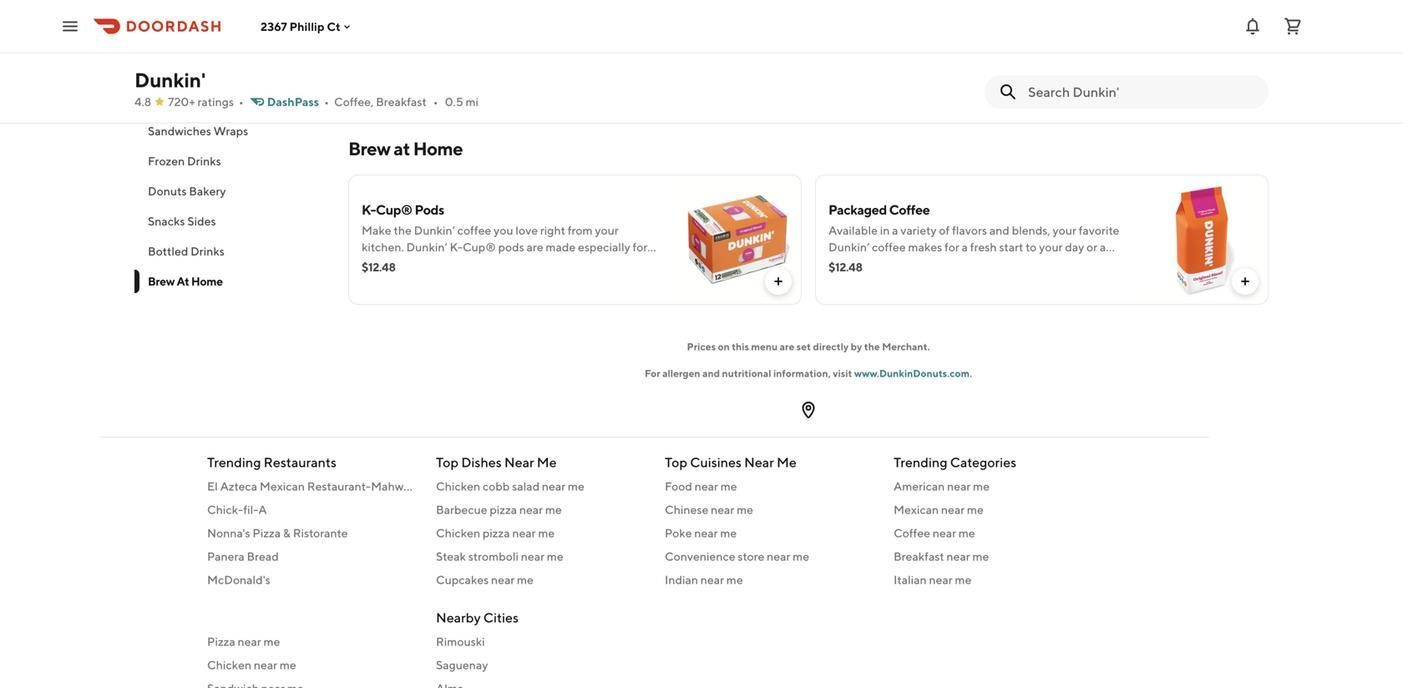 Task type: vqa. For each thing, say whether or not it's contained in the screenshot.
Corn
no



Task type: describe. For each thing, give the bounding box(es) containing it.
sandwiches
[[148, 124, 211, 138]]

drinks for frozen drinks
[[187, 154, 221, 168]]

dishes
[[461, 455, 502, 470]]

chicken cobb salad near me link
[[436, 478, 645, 495]]

steak
[[436, 550, 466, 564]]

brew at home
[[148, 274, 223, 288]]

nearby cities
[[436, 610, 519, 626]]

me up barbecue pizza near me 'link'
[[568, 480, 585, 493]]

trending for trending categories
[[894, 455, 948, 470]]

colleagues.
[[986, 257, 1046, 271]]

steak stromboli near me
[[436, 550, 564, 564]]

1 vertical spatial cup®
[[463, 240, 496, 254]]

1 vertical spatial coffee
[[894, 526, 931, 540]]

720+ ratings •
[[168, 95, 244, 109]]

in
[[880, 223, 890, 237]]

cupcakes near me
[[436, 573, 534, 587]]

notification bell image
[[1243, 16, 1263, 36]]

trending restaurants
[[207, 455, 337, 470]]

your up "day"
[[1053, 223, 1077, 237]]

fil-
[[243, 503, 258, 517]]

add item to cart image
[[1239, 275, 1252, 288]]

packaged coffee available in a variety of flavors and blends, your favorite dunkin' coffee makes for a fresh start to your day or a great gift for friends, family or colleagues.
[[829, 202, 1120, 271]]

mahwah
[[371, 480, 417, 493]]

pods
[[415, 202, 444, 218]]

near for dishes
[[505, 455, 534, 470]]

1 vertical spatial are
[[780, 341, 795, 353]]

• for 720+ ratings •
[[239, 95, 244, 109]]

you
[[494, 223, 513, 237]]

food near me link
[[665, 478, 874, 495]]

ct
[[327, 19, 341, 33]]

near for chicken near me
[[254, 658, 277, 672]]

from
[[568, 223, 593, 237]]

your up especially
[[595, 223, 619, 237]]

1 horizontal spatial the
[[864, 341, 880, 353]]

near for cuisines
[[745, 455, 774, 470]]

and inside the 'packaged coffee available in a variety of flavors and blends, your favorite dunkin' coffee makes for a fresh start to your day or a great gift for friends, family or colleagues.'
[[990, 223, 1010, 237]]

dunkin
[[148, 94, 186, 108]]

food near me
[[665, 480, 737, 493]]

azteca
[[220, 480, 257, 493]]

visit
[[833, 368, 853, 379]]

pizza near me
[[207, 635, 280, 649]]

• for coffee, breakfast • 0.5 mi
[[433, 95, 438, 109]]

2367 phillip ct button
[[261, 19, 354, 33]]

me for food near me
[[721, 480, 737, 493]]

720+
[[168, 95, 195, 109]]

me down the poke near me link
[[793, 550, 810, 564]]

frozen drinks button
[[135, 146, 328, 176]]

near inside barbecue pizza near me 'link'
[[520, 503, 543, 517]]

me for italian near me
[[955, 573, 972, 587]]

near for cupcakes near me
[[491, 573, 515, 587]]

www.dunkindonuts.com link
[[855, 368, 970, 379]]

me for top dishes near me
[[537, 455, 557, 470]]

for
[[645, 368, 661, 379]]

iced
[[148, 34, 171, 48]]

snacks sides button
[[135, 206, 328, 236]]

mexican inside el azteca mexican restaurant-mahwah 'link'
[[260, 480, 305, 493]]

tea
[[248, 94, 267, 108]]

chicken cobb salad near me
[[436, 480, 585, 493]]

frozen
[[148, 154, 185, 168]]

near for breakfast near me
[[947, 550, 971, 564]]

near for american near me
[[947, 480, 971, 493]]

dunkin' up the keurig®
[[406, 240, 448, 254]]

italian near me link
[[894, 572, 1103, 589]]

0 horizontal spatial or
[[973, 257, 984, 271]]

top for top dishes near me
[[436, 455, 459, 470]]

4.8
[[135, 95, 151, 109]]

panera bread
[[207, 550, 279, 564]]

2367 phillip ct
[[261, 19, 341, 33]]

near for pizza near me
[[238, 635, 261, 649]]

mcdonald's link
[[207, 572, 416, 589]]

drinks for hot drinks
[[170, 64, 204, 78]]

near for indian near me
[[701, 573, 724, 587]]

barbecue pizza near me
[[436, 503, 562, 517]]

chick-fil-a link
[[207, 502, 416, 518]]

italian near me
[[894, 573, 972, 587]]

top dishes near me
[[436, 455, 557, 470]]

especially
[[578, 240, 631, 254]]

day
[[1065, 240, 1085, 254]]

near for chinese near me
[[711, 503, 735, 517]]

poke
[[665, 526, 692, 540]]

bread
[[247, 550, 279, 564]]

me down 'chicken pizza near me' link
[[547, 550, 564, 564]]

chicken for chicken cobb salad near me
[[436, 480, 480, 493]]

this
[[732, 341, 749, 353]]

sandwiches wraps
[[148, 124, 248, 138]]

barbecue pizza near me link
[[436, 502, 645, 518]]

me for pizza near me
[[264, 635, 280, 649]]

poke near me
[[665, 526, 737, 540]]

chicken for chicken near me
[[207, 658, 252, 672]]

near for food near me
[[695, 480, 718, 493]]

breakfast near me
[[894, 550, 989, 564]]

el azteca mexican restaurant-mahwah link
[[207, 478, 417, 495]]

bakery
[[189, 184, 226, 198]]

kitchen.
[[362, 240, 404, 254]]

flavors
[[952, 223, 988, 237]]

mexican near me
[[894, 503, 984, 517]]

american
[[894, 480, 945, 493]]

american near me link
[[894, 478, 1103, 495]]

frozen drinks
[[148, 154, 221, 168]]

mcdonald's
[[207, 573, 270, 587]]

www.dunkindonuts.com
[[855, 368, 970, 379]]

open menu image
[[60, 16, 80, 36]]

gift
[[859, 257, 877, 271]]

refreshers
[[189, 94, 246, 108]]

me for american near me
[[973, 480, 990, 493]]

top cuisines near me
[[665, 455, 797, 470]]

coffee,
[[334, 95, 374, 109]]

saguenay link
[[436, 657, 645, 674]]

1 horizontal spatial .
[[970, 368, 973, 379]]

dunkin' inside the 'packaged coffee available in a variety of flavors and blends, your favorite dunkin' coffee makes for a fresh start to your day or a great gift for friends, family or colleagues.'
[[829, 240, 870, 254]]

nonna's pizza & ristorante link
[[207, 525, 416, 542]]

0 vertical spatial breakfast
[[376, 95, 427, 109]]

2 • from the left
[[324, 95, 329, 109]]

for inside k-cup® pods make the dunkin' coffee you love right from your kitchen. dunkin' k-cup® pods are made especially for your keurig® k-cup® brewing system.
[[633, 240, 648, 254]]

set
[[797, 341, 811, 353]]

hot
[[148, 64, 168, 78]]

0 horizontal spatial a
[[892, 223, 899, 237]]

categories
[[951, 455, 1017, 470]]

&
[[283, 526, 291, 540]]

1 horizontal spatial a
[[962, 240, 968, 254]]

prices on this menu are set directly by the merchant .
[[687, 341, 930, 353]]

0 vertical spatial .
[[928, 341, 930, 353]]

near inside 'chicken pizza near me' link
[[512, 526, 536, 540]]

drinks for bottled drinks
[[191, 244, 225, 258]]

steak stromboli near me link
[[436, 548, 645, 565]]

pizza for barbecue
[[490, 503, 517, 517]]

coffee inside the 'packaged coffee available in a variety of flavors and blends, your favorite dunkin' coffee makes for a fresh start to your day or a great gift for friends, family or colleagues.'
[[889, 202, 930, 218]]

1 horizontal spatial k-
[[436, 257, 449, 271]]

the inside k-cup® pods make the dunkin' coffee you love right from your kitchen. dunkin' k-cup® pods are made especially for your keurig® k-cup® brewing system.
[[394, 223, 412, 237]]

$12.48 for available
[[829, 260, 863, 274]]



Task type: locate. For each thing, give the bounding box(es) containing it.
top left dishes at left
[[436, 455, 459, 470]]

home right the at
[[413, 138, 463, 160]]

are
[[527, 240, 544, 254], [780, 341, 795, 353]]

near inside coffee near me link
[[933, 526, 957, 540]]

blends,
[[1012, 223, 1051, 237]]

indian near me link
[[665, 572, 874, 589]]

2 vertical spatial k-
[[436, 257, 449, 271]]

top for top cuisines near me
[[665, 455, 688, 470]]

near
[[505, 455, 534, 470], [745, 455, 774, 470]]

bottled drinks image
[[672, 0, 802, 101]]

1 $12.48 from the left
[[362, 260, 396, 274]]

2 vertical spatial cup®
[[449, 257, 482, 271]]

near down barbecue pizza near me 'link'
[[512, 526, 536, 540]]

barbecue
[[436, 503, 488, 517]]

home right at
[[191, 274, 223, 288]]

pizza left '&'
[[253, 526, 281, 540]]

are inside k-cup® pods make the dunkin' coffee you love right from your kitchen. dunkin' k-cup® pods are made especially for your keurig® k-cup® brewing system.
[[527, 240, 544, 254]]

1 vertical spatial the
[[864, 341, 880, 353]]

pizza up chicken near me on the left bottom
[[207, 635, 235, 649]]

me for chinese near me
[[737, 503, 754, 517]]

2 horizontal spatial •
[[433, 95, 438, 109]]

0 horizontal spatial $12.48
[[362, 260, 396, 274]]

1 vertical spatial coffee
[[872, 240, 906, 254]]

great
[[829, 257, 857, 271]]

drinks right iced
[[174, 34, 208, 48]]

chicken near me
[[207, 658, 296, 672]]

1 horizontal spatial home
[[413, 138, 463, 160]]

panera
[[207, 550, 245, 564]]

brewing
[[484, 257, 527, 271]]

makes
[[909, 240, 943, 254]]

near inside the poke near me link
[[695, 526, 718, 540]]

$12.48 for pods
[[362, 260, 396, 274]]

iced drinks
[[148, 34, 208, 48]]

near inside breakfast near me link
[[947, 550, 971, 564]]

dunkin' down pods
[[414, 223, 455, 237]]

the right by
[[864, 341, 880, 353]]

dunkin refreshers tea
[[148, 94, 267, 108]]

near for poke near me
[[695, 526, 718, 540]]

2 vertical spatial chicken
[[207, 658, 252, 672]]

brew for brew at home
[[348, 138, 391, 160]]

1 vertical spatial home
[[191, 274, 223, 288]]

your down "kitchen."
[[362, 257, 385, 271]]

me down 'convenience store near me'
[[727, 573, 743, 587]]

0 vertical spatial home
[[413, 138, 463, 160]]

brew for brew at home
[[148, 274, 175, 288]]

your right to
[[1039, 240, 1063, 254]]

brew left at
[[148, 274, 175, 288]]

0 horizontal spatial are
[[527, 240, 544, 254]]

near for coffee near me
[[933, 526, 957, 540]]

drinks inside bottled drinks button
[[191, 244, 225, 258]]

donuts
[[148, 184, 187, 198]]

0 vertical spatial cup®
[[376, 202, 412, 218]]

2 horizontal spatial k-
[[450, 240, 463, 254]]

• left 0.5
[[433, 95, 438, 109]]

me for indian near me
[[727, 573, 743, 587]]

1 horizontal spatial are
[[780, 341, 795, 353]]

restaurants
[[264, 455, 337, 470]]

dashpass
[[267, 95, 319, 109]]

pizza for chicken
[[483, 526, 510, 540]]

.
[[928, 341, 930, 353], [970, 368, 973, 379]]

breakfast up italian
[[894, 550, 945, 564]]

me up 'convenience store near me'
[[720, 526, 737, 540]]

1 horizontal spatial or
[[1087, 240, 1098, 254]]

or down fresh
[[973, 257, 984, 271]]

coffee inside k-cup® pods make the dunkin' coffee you love right from your kitchen. dunkin' k-cup® pods are made especially for your keurig® k-cup® brewing system.
[[458, 223, 491, 237]]

near for mexican near me
[[942, 503, 965, 517]]

cities
[[484, 610, 519, 626]]

$12.48 down "kitchen."
[[362, 260, 396, 274]]

0 horizontal spatial mexican
[[260, 480, 305, 493]]

0 horizontal spatial .
[[928, 341, 930, 353]]

k-cup® pods image
[[672, 175, 802, 305]]

1 near from the left
[[505, 455, 534, 470]]

mexican down trending restaurants
[[260, 480, 305, 493]]

near up breakfast near me
[[933, 526, 957, 540]]

near inside food near me link
[[695, 480, 718, 493]]

wraps
[[214, 124, 248, 138]]

1 vertical spatial brew
[[148, 274, 175, 288]]

1 horizontal spatial •
[[324, 95, 329, 109]]

0 vertical spatial or
[[1087, 240, 1098, 254]]

near down chinese near me
[[695, 526, 718, 540]]

brew left the at
[[348, 138, 391, 160]]

0 vertical spatial the
[[394, 223, 412, 237]]

0 vertical spatial coffee
[[889, 202, 930, 218]]

breakfast inside breakfast near me link
[[894, 550, 945, 564]]

near down the steak stromboli near me
[[491, 573, 515, 587]]

coffee
[[889, 202, 930, 218], [894, 526, 931, 540]]

near up barbecue pizza near me 'link'
[[542, 480, 566, 493]]

me down the steak stromboli near me link
[[517, 573, 534, 587]]

trending up american
[[894, 455, 948, 470]]

0 horizontal spatial near
[[505, 455, 534, 470]]

me for chicken near me
[[280, 658, 296, 672]]

pizza near me link
[[207, 634, 416, 650]]

1 horizontal spatial top
[[665, 455, 688, 470]]

bottled drinks button
[[135, 236, 328, 267]]

$12.48 down available
[[829, 260, 863, 274]]

1 vertical spatial k-
[[450, 240, 463, 254]]

me down categories
[[973, 480, 990, 493]]

0 horizontal spatial breakfast
[[376, 95, 427, 109]]

1 vertical spatial chicken
[[436, 526, 480, 540]]

coffee near me link
[[894, 525, 1103, 542]]

2 top from the left
[[665, 455, 688, 470]]

me for poke near me
[[720, 526, 737, 540]]

drinks up the bakery
[[187, 154, 221, 168]]

2 horizontal spatial a
[[1100, 240, 1106, 254]]

drinks right hot
[[170, 64, 204, 78]]

0 vertical spatial chicken
[[436, 480, 480, 493]]

snacks sides
[[148, 214, 216, 228]]

make
[[362, 223, 392, 237]]

1 horizontal spatial breakfast
[[894, 550, 945, 564]]

for up family
[[945, 240, 960, 254]]

near up salad
[[505, 455, 534, 470]]

me down the american near me link at the bottom right of the page
[[967, 503, 984, 517]]

3 • from the left
[[433, 95, 438, 109]]

near up chicken near me on the left bottom
[[238, 635, 261, 649]]

a right "in"
[[892, 223, 899, 237]]

me down chicken cobb salad near me link
[[545, 503, 562, 517]]

brew at home
[[348, 138, 463, 160]]

coffee near me
[[894, 526, 976, 540]]

1 horizontal spatial near
[[745, 455, 774, 470]]

1 • from the left
[[239, 95, 244, 109]]

indian
[[665, 573, 698, 587]]

me for coffee near me
[[959, 526, 976, 540]]

me up food near me link
[[777, 455, 797, 470]]

0 vertical spatial k-
[[362, 202, 376, 218]]

chicken near me link
[[207, 657, 416, 674]]

favorite
[[1079, 223, 1120, 237]]

1 horizontal spatial for
[[880, 257, 894, 271]]

top
[[436, 455, 459, 470], [665, 455, 688, 470]]

chicken down pizza near me
[[207, 658, 252, 672]]

mexican inside mexican near me "link"
[[894, 503, 939, 517]]

me down top cuisines near me
[[721, 480, 737, 493]]

0 vertical spatial and
[[990, 223, 1010, 237]]

drinks down sides
[[191, 244, 225, 258]]

for right especially
[[633, 240, 648, 254]]

$12.48
[[362, 260, 396, 274], [829, 260, 863, 274]]

1 horizontal spatial pizza
[[253, 526, 281, 540]]

near down trending categories
[[947, 480, 971, 493]]

near inside pizza near me link
[[238, 635, 261, 649]]

keurig®
[[388, 257, 433, 271]]

1 vertical spatial .
[[970, 368, 973, 379]]

to
[[1026, 240, 1037, 254]]

pods
[[498, 240, 524, 254]]

0 horizontal spatial for
[[633, 240, 648, 254]]

1 horizontal spatial $12.48
[[829, 260, 863, 274]]

cup® left brewing
[[449, 257, 482, 271]]

1 vertical spatial pizza
[[483, 526, 510, 540]]

pizza down barbecue pizza near me
[[483, 526, 510, 540]]

chicken down barbecue
[[436, 526, 480, 540]]

0 horizontal spatial and
[[703, 368, 720, 379]]

0 horizontal spatial pizza
[[207, 635, 235, 649]]

nearby
[[436, 610, 481, 626]]

near inside indian near me link
[[701, 573, 724, 587]]

pizza
[[253, 526, 281, 540], [207, 635, 235, 649]]

dunkin refreshers tea button
[[135, 86, 328, 116]]

near up food near me link
[[745, 455, 774, 470]]

breakfast near me link
[[894, 548, 1103, 565]]

trending categories
[[894, 455, 1017, 470]]

me down breakfast near me
[[955, 573, 972, 587]]

0.5
[[445, 95, 463, 109]]

pizza inside barbecue pizza near me 'link'
[[490, 503, 517, 517]]

near up chinese near me
[[695, 480, 718, 493]]

a
[[892, 223, 899, 237], [962, 240, 968, 254], [1100, 240, 1106, 254]]

me down barbecue pizza near me 'link'
[[538, 526, 555, 540]]

breakfast
[[376, 95, 427, 109], [894, 550, 945, 564]]

0 vertical spatial pizza
[[490, 503, 517, 517]]

me down food near me link
[[737, 503, 754, 517]]

0 horizontal spatial the
[[394, 223, 412, 237]]

1 horizontal spatial trending
[[894, 455, 948, 470]]

pizza down chicken cobb salad near me
[[490, 503, 517, 517]]

near inside chicken cobb salad near me link
[[542, 480, 566, 493]]

me
[[568, 480, 585, 493], [721, 480, 737, 493], [973, 480, 990, 493], [545, 503, 562, 517], [737, 503, 754, 517], [967, 503, 984, 517], [538, 526, 555, 540], [720, 526, 737, 540], [959, 526, 976, 540], [547, 550, 564, 564], [793, 550, 810, 564], [973, 550, 989, 564], [517, 573, 534, 587], [727, 573, 743, 587], [955, 573, 972, 587], [264, 635, 280, 649], [280, 658, 296, 672]]

me inside 'link'
[[545, 503, 562, 517]]

pizza inside 'chicken pizza near me' link
[[483, 526, 510, 540]]

system.
[[530, 257, 569, 271]]

mexican
[[260, 480, 305, 493], [894, 503, 939, 517]]

near down american near me
[[942, 503, 965, 517]]

rimouski link
[[436, 634, 645, 650]]

2 trending from the left
[[894, 455, 948, 470]]

0 horizontal spatial brew
[[148, 274, 175, 288]]

sandwiches wraps button
[[135, 116, 328, 146]]

me down pizza near me link
[[280, 658, 296, 672]]

near inside chicken near me link
[[254, 658, 277, 672]]

near inside convenience store near me link
[[767, 550, 791, 564]]

1 horizontal spatial brew
[[348, 138, 391, 160]]

me for breakfast near me
[[973, 550, 989, 564]]

near down the poke near me link
[[767, 550, 791, 564]]

coffee down "in"
[[872, 240, 906, 254]]

1 trending from the left
[[207, 455, 261, 470]]

0 vertical spatial coffee
[[458, 223, 491, 237]]

and up start
[[990, 223, 1010, 237]]

chinese
[[665, 503, 709, 517]]

drinks inside hot drinks button
[[170, 64, 204, 78]]

1 me from the left
[[537, 455, 557, 470]]

0 horizontal spatial coffee
[[458, 223, 491, 237]]

2 near from the left
[[745, 455, 774, 470]]

el
[[207, 480, 218, 493]]

near down pizza near me
[[254, 658, 277, 672]]

ratings
[[198, 95, 234, 109]]

2 horizontal spatial for
[[945, 240, 960, 254]]

for allergen and nutritional information, visit www.dunkindonuts.com .
[[645, 368, 973, 379]]

near inside 'italian near me' link
[[929, 573, 953, 587]]

near down breakfast near me
[[929, 573, 953, 587]]

me down coffee near me link
[[973, 550, 989, 564]]

information,
[[774, 368, 831, 379]]

mexican near me link
[[894, 502, 1103, 518]]

and down prices
[[703, 368, 720, 379]]

0 vertical spatial brew
[[348, 138, 391, 160]]

0 items, open order cart image
[[1283, 16, 1303, 36]]

near down food near me
[[711, 503, 735, 517]]

packaged coffee image
[[1139, 175, 1269, 305]]

1 horizontal spatial me
[[777, 455, 797, 470]]

coffee left "you"
[[458, 223, 491, 237]]

me up breakfast near me
[[959, 526, 976, 540]]

• left the coffee,
[[324, 95, 329, 109]]

dunkin' down available
[[829, 240, 870, 254]]

1 horizontal spatial coffee
[[872, 240, 906, 254]]

start
[[1000, 240, 1024, 254]]

Item Search search field
[[1028, 83, 1256, 101]]

• left the tea
[[239, 95, 244, 109]]

1 vertical spatial or
[[973, 257, 984, 271]]

coffee down the mexican near me
[[894, 526, 931, 540]]

stromboli
[[468, 550, 519, 564]]

1 vertical spatial and
[[703, 368, 720, 379]]

prices
[[687, 341, 716, 353]]

drinks inside frozen drinks button
[[187, 154, 221, 168]]

cupcakes
[[436, 573, 489, 587]]

chicken up barbecue
[[436, 480, 480, 493]]

top up food
[[665, 455, 688, 470]]

1 vertical spatial breakfast
[[894, 550, 945, 564]]

for right gift on the top of the page
[[880, 257, 894, 271]]

0 horizontal spatial top
[[436, 455, 459, 470]]

0 vertical spatial pizza
[[253, 526, 281, 540]]

drinks inside iced drinks button
[[174, 34, 208, 48]]

1 top from the left
[[436, 455, 459, 470]]

chicken pizza near me link
[[436, 525, 645, 542]]

variety
[[901, 223, 937, 237]]

k-cup® pods make the dunkin' coffee you love right from your kitchen. dunkin' k-cup® pods are made especially for your keurig® k-cup® brewing system.
[[362, 202, 648, 271]]

near inside cupcakes near me link
[[491, 573, 515, 587]]

donuts bakery button
[[135, 176, 328, 206]]

me inside "link"
[[967, 503, 984, 517]]

your
[[595, 223, 619, 237], [1053, 223, 1077, 237], [1039, 240, 1063, 254], [362, 257, 385, 271]]

home for brew at home
[[191, 274, 223, 288]]

0 horizontal spatial •
[[239, 95, 244, 109]]

mexican down american
[[894, 503, 939, 517]]

nonna's
[[207, 526, 250, 540]]

near down coffee near me
[[947, 550, 971, 564]]

for
[[633, 240, 648, 254], [945, 240, 960, 254], [880, 257, 894, 271]]

1 horizontal spatial and
[[990, 223, 1010, 237]]

cup® up make
[[376, 202, 412, 218]]

coffee inside the 'packaged coffee available in a variety of flavors and blends, your favorite dunkin' coffee makes for a fresh start to your day or a great gift for friends, family or colleagues.'
[[872, 240, 906, 254]]

2 me from the left
[[777, 455, 797, 470]]

a down flavors
[[962, 240, 968, 254]]

1 horizontal spatial mexican
[[894, 503, 939, 517]]

are left the set
[[780, 341, 795, 353]]

0 vertical spatial are
[[527, 240, 544, 254]]

add item to cart image
[[772, 275, 785, 288]]

a down favorite
[[1100, 240, 1106, 254]]

chicken for chicken pizza near me
[[436, 526, 480, 540]]

near for italian near me
[[929, 573, 953, 587]]

coffee up variety
[[889, 202, 930, 218]]

the
[[394, 223, 412, 237], [864, 341, 880, 353]]

near down salad
[[520, 503, 543, 517]]

salad
[[512, 480, 540, 493]]

me up chicken cobb salad near me link
[[537, 455, 557, 470]]

trending for trending restaurants
[[207, 455, 261, 470]]

0 horizontal spatial trending
[[207, 455, 261, 470]]

rimouski
[[436, 635, 485, 649]]

me for top cuisines near me
[[777, 455, 797, 470]]

breakfast up the at
[[376, 95, 427, 109]]

love
[[516, 223, 538, 237]]

near inside the steak stromboli near me link
[[521, 550, 545, 564]]

1 vertical spatial pizza
[[207, 635, 235, 649]]

chicken
[[436, 480, 480, 493], [436, 526, 480, 540], [207, 658, 252, 672]]

me up chicken near me on the left bottom
[[264, 635, 280, 649]]

drinks for iced drinks
[[174, 34, 208, 48]]

near inside mexican near me "link"
[[942, 503, 965, 517]]

mi
[[466, 95, 479, 109]]

iced drinks button
[[135, 26, 328, 56]]

near inside chinese near me link
[[711, 503, 735, 517]]

the up "kitchen."
[[394, 223, 412, 237]]

cup® down "you"
[[463, 240, 496, 254]]

home for brew at home
[[413, 138, 463, 160]]

cupcakes near me link
[[436, 572, 645, 589]]

saguenay
[[436, 658, 488, 672]]

near down convenience
[[701, 573, 724, 587]]

2 $12.48 from the left
[[829, 260, 863, 274]]

packaged
[[829, 202, 887, 218]]

at
[[177, 274, 189, 288]]

are down love
[[527, 240, 544, 254]]

0 horizontal spatial home
[[191, 274, 223, 288]]

near down 'chicken pizza near me' link
[[521, 550, 545, 564]]

donuts bakery
[[148, 184, 226, 198]]

me for cupcakes near me
[[517, 573, 534, 587]]

0 horizontal spatial k-
[[362, 202, 376, 218]]

1 vertical spatial mexican
[[894, 503, 939, 517]]

0 vertical spatial mexican
[[260, 480, 305, 493]]

nonna's pizza & ristorante
[[207, 526, 348, 540]]

0 horizontal spatial me
[[537, 455, 557, 470]]

or right "day"
[[1087, 240, 1098, 254]]

dunkin'
[[135, 68, 206, 92]]

near inside the american near me link
[[947, 480, 971, 493]]

me for mexican near me
[[967, 503, 984, 517]]

trending up the azteca
[[207, 455, 261, 470]]



